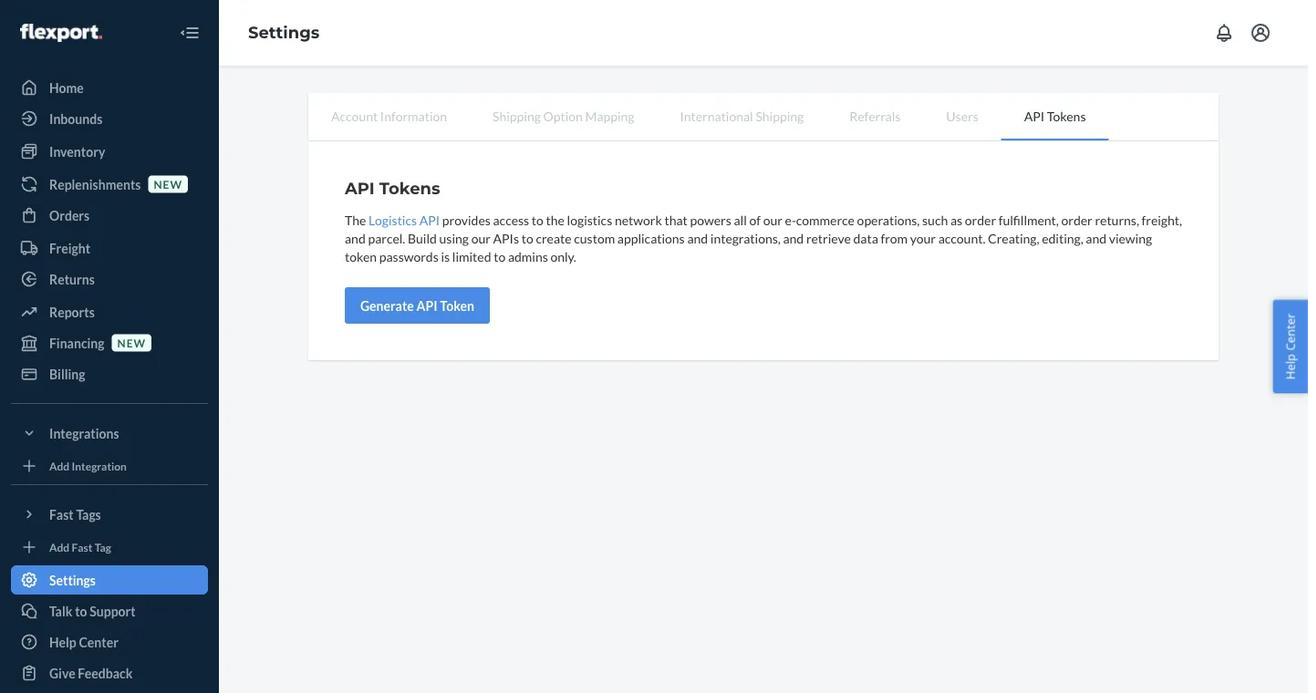 Task type: describe. For each thing, give the bounding box(es) containing it.
help center inside "link"
[[49, 635, 119, 650]]

token
[[440, 298, 474, 313]]

that
[[665, 212, 688, 228]]

freight
[[49, 240, 90, 256]]

api inside button
[[417, 298, 438, 313]]

mapping
[[585, 108, 635, 124]]

creating,
[[988, 230, 1040, 246]]

help center button
[[1273, 300, 1309, 394]]

referrals
[[850, 108, 901, 124]]

e-
[[785, 212, 796, 228]]

powers
[[690, 212, 732, 228]]

apis
[[493, 230, 519, 246]]

network
[[615, 212, 662, 228]]

of
[[750, 212, 761, 228]]

home link
[[11, 73, 208, 102]]

add fast tag link
[[11, 537, 208, 559]]

limited
[[452, 249, 491, 264]]

fast tags button
[[11, 500, 208, 529]]

give
[[49, 666, 75, 681]]

0 vertical spatial our
[[764, 212, 783, 228]]

account information
[[331, 108, 447, 124]]

access
[[493, 212, 529, 228]]

is
[[441, 249, 450, 264]]

the logistics api
[[345, 212, 440, 228]]

option
[[543, 108, 583, 124]]

close navigation image
[[179, 22, 201, 44]]

2 and from the left
[[688, 230, 708, 246]]

1 order from the left
[[965, 212, 997, 228]]

reports
[[49, 304, 95, 320]]

account.
[[939, 230, 986, 246]]

new for replenishments
[[154, 177, 182, 191]]

token
[[345, 249, 377, 264]]

referrals tab
[[827, 93, 924, 139]]

1 vertical spatial settings
[[49, 573, 96, 588]]

custom
[[574, 230, 615, 246]]

create
[[536, 230, 572, 246]]

help center inside 'button'
[[1283, 314, 1299, 380]]

using
[[439, 230, 469, 246]]

0 vertical spatial settings link
[[248, 22, 320, 43]]

1 and from the left
[[345, 230, 366, 246]]

only.
[[551, 249, 577, 264]]

logistics
[[369, 212, 417, 228]]

generate
[[360, 298, 414, 313]]

to up admins
[[522, 230, 534, 246]]

api tokens tab
[[1002, 93, 1109, 141]]

tab list containing account information
[[308, 93, 1219, 141]]

api up the 'the'
[[345, 178, 375, 198]]

all
[[734, 212, 747, 228]]

your
[[911, 230, 936, 246]]

add integration
[[49, 459, 127, 473]]

1 vertical spatial settings link
[[11, 566, 208, 595]]

1 vertical spatial our
[[471, 230, 491, 246]]

give feedback button
[[11, 659, 208, 688]]

talk
[[49, 604, 73, 619]]

2 shipping from the left
[[756, 108, 804, 124]]

reports link
[[11, 298, 208, 327]]

replenishments
[[49, 177, 141, 192]]

tokens inside api tokens tab
[[1047, 108, 1086, 124]]

users tab
[[924, 93, 1002, 139]]

home
[[49, 80, 84, 95]]

help center link
[[11, 628, 208, 657]]

generate api token button
[[345, 287, 490, 324]]

such
[[923, 212, 948, 228]]

as
[[951, 212, 963, 228]]

returns link
[[11, 265, 208, 294]]

viewing
[[1109, 230, 1153, 246]]

integrations
[[49, 426, 119, 441]]

data
[[854, 230, 879, 246]]

account
[[331, 108, 378, 124]]

orders link
[[11, 201, 208, 230]]

retrieve
[[807, 230, 851, 246]]

flexport logo image
[[20, 24, 102, 42]]

billing link
[[11, 360, 208, 389]]

generate api token
[[360, 298, 474, 313]]

add for add integration
[[49, 459, 70, 473]]

billing
[[49, 366, 85, 382]]

parcel.
[[368, 230, 405, 246]]

4 and from the left
[[1086, 230, 1107, 246]]

international shipping tab
[[658, 93, 827, 139]]

provides
[[442, 212, 491, 228]]

freight link
[[11, 234, 208, 263]]

returns
[[49, 271, 95, 287]]



Task type: locate. For each thing, give the bounding box(es) containing it.
integration
[[72, 459, 127, 473]]

and down returns,
[[1086, 230, 1107, 246]]

from
[[881, 230, 908, 246]]

feedback
[[78, 666, 133, 681]]

freight,
[[1142, 212, 1183, 228]]

0 horizontal spatial tokens
[[379, 178, 440, 198]]

settings link
[[248, 22, 320, 43], [11, 566, 208, 595]]

tokens
[[1047, 108, 1086, 124], [379, 178, 440, 198]]

fulfillment,
[[999, 212, 1059, 228]]

0 horizontal spatial help center
[[49, 635, 119, 650]]

0 horizontal spatial settings link
[[11, 566, 208, 595]]

order right as on the top right of the page
[[965, 212, 997, 228]]

1 horizontal spatial tokens
[[1047, 108, 1086, 124]]

tag
[[95, 541, 111, 554]]

orders
[[49, 208, 90, 223]]

the
[[345, 212, 366, 228]]

api right users
[[1025, 108, 1045, 124]]

fast tags
[[49, 507, 101, 522]]

1 vertical spatial tokens
[[379, 178, 440, 198]]

center inside "link"
[[79, 635, 119, 650]]

help inside 'button'
[[1283, 354, 1299, 380]]

provides access to the logistics network that powers all of our e-commerce operations, such as order fulfillment, order returns, freight, and parcel. build using our apis to create custom applications and integrations, and retrieve data from your account. creating, editing, and viewing token passwords is limited to admins only.
[[345, 212, 1183, 264]]

0 vertical spatial fast
[[49, 507, 74, 522]]

0 vertical spatial tokens
[[1047, 108, 1086, 124]]

2 order from the left
[[1062, 212, 1093, 228]]

add down fast tags
[[49, 541, 70, 554]]

open notifications image
[[1214, 22, 1236, 44]]

center inside 'button'
[[1283, 314, 1299, 351]]

international
[[680, 108, 754, 124]]

1 horizontal spatial help center
[[1283, 314, 1299, 380]]

help inside "link"
[[49, 635, 76, 650]]

1 vertical spatial api tokens
[[345, 178, 440, 198]]

passwords
[[379, 249, 439, 264]]

to left the the at the top left
[[532, 212, 544, 228]]

1 horizontal spatial settings
[[248, 22, 320, 43]]

add
[[49, 459, 70, 473], [49, 541, 70, 554]]

0 horizontal spatial order
[[965, 212, 997, 228]]

logistics
[[567, 212, 613, 228]]

fast
[[49, 507, 74, 522], [72, 541, 93, 554]]

to right the talk
[[75, 604, 87, 619]]

talk to support button
[[11, 597, 208, 626]]

tags
[[76, 507, 101, 522]]

settings
[[248, 22, 320, 43], [49, 573, 96, 588]]

talk to support
[[49, 604, 136, 619]]

to
[[532, 212, 544, 228], [522, 230, 534, 246], [494, 249, 506, 264], [75, 604, 87, 619]]

and down powers
[[688, 230, 708, 246]]

add fast tag
[[49, 541, 111, 554]]

editing,
[[1042, 230, 1084, 246]]

users
[[947, 108, 979, 124]]

center
[[1283, 314, 1299, 351], [79, 635, 119, 650]]

0 horizontal spatial shipping
[[493, 108, 541, 124]]

new down 'reports' link
[[117, 336, 146, 349]]

1 add from the top
[[49, 459, 70, 473]]

0 vertical spatial center
[[1283, 314, 1299, 351]]

shipping option mapping tab
[[470, 93, 658, 139]]

new for financing
[[117, 336, 146, 349]]

and
[[345, 230, 366, 246], [688, 230, 708, 246], [783, 230, 804, 246], [1086, 230, 1107, 246]]

inventory
[[49, 144, 105, 159]]

shipping right international
[[756, 108, 804, 124]]

0 vertical spatial help
[[1283, 354, 1299, 380]]

1 vertical spatial center
[[79, 635, 119, 650]]

1 horizontal spatial api tokens
[[1025, 108, 1086, 124]]

help
[[1283, 354, 1299, 380], [49, 635, 76, 650]]

1 vertical spatial new
[[117, 336, 146, 349]]

support
[[90, 604, 136, 619]]

build
[[408, 230, 437, 246]]

api inside tab
[[1025, 108, 1045, 124]]

inventory link
[[11, 137, 208, 166]]

0 vertical spatial new
[[154, 177, 182, 191]]

information
[[380, 108, 447, 124]]

and down e-
[[783, 230, 804, 246]]

1 shipping from the left
[[493, 108, 541, 124]]

fast inside dropdown button
[[49, 507, 74, 522]]

add left integration at the left of the page
[[49, 459, 70, 473]]

tab list
[[308, 93, 1219, 141]]

0 horizontal spatial new
[[117, 336, 146, 349]]

financing
[[49, 335, 105, 351]]

0 vertical spatial add
[[49, 459, 70, 473]]

1 horizontal spatial new
[[154, 177, 182, 191]]

applications
[[618, 230, 685, 246]]

2 add from the top
[[49, 541, 70, 554]]

1 vertical spatial help
[[49, 635, 76, 650]]

new
[[154, 177, 182, 191], [117, 336, 146, 349]]

to inside talk to support button
[[75, 604, 87, 619]]

fast left "tags"
[[49, 507, 74, 522]]

inbounds
[[49, 111, 102, 126]]

add integration link
[[11, 455, 208, 477]]

0 horizontal spatial our
[[471, 230, 491, 246]]

1 vertical spatial help center
[[49, 635, 119, 650]]

admins
[[508, 249, 548, 264]]

to down apis
[[494, 249, 506, 264]]

international shipping
[[680, 108, 804, 124]]

returns,
[[1095, 212, 1140, 228]]

shipping
[[493, 108, 541, 124], [756, 108, 804, 124]]

1 horizontal spatial our
[[764, 212, 783, 228]]

add for add fast tag
[[49, 541, 70, 554]]

1 horizontal spatial center
[[1283, 314, 1299, 351]]

0 vertical spatial settings
[[248, 22, 320, 43]]

commerce
[[796, 212, 855, 228]]

give feedback
[[49, 666, 133, 681]]

fast left tag
[[72, 541, 93, 554]]

the
[[546, 212, 565, 228]]

0 horizontal spatial settings
[[49, 573, 96, 588]]

shipping option mapping
[[493, 108, 635, 124]]

0 horizontal spatial api tokens
[[345, 178, 440, 198]]

order
[[965, 212, 997, 228], [1062, 212, 1093, 228]]

shipping left option
[[493, 108, 541, 124]]

3 and from the left
[[783, 230, 804, 246]]

integrations button
[[11, 419, 208, 448]]

1 horizontal spatial help
[[1283, 354, 1299, 380]]

api up build
[[420, 212, 440, 228]]

0 horizontal spatial help
[[49, 635, 76, 650]]

our left e-
[[764, 212, 783, 228]]

0 horizontal spatial center
[[79, 635, 119, 650]]

api
[[1025, 108, 1045, 124], [345, 178, 375, 198], [420, 212, 440, 228], [417, 298, 438, 313]]

1 vertical spatial add
[[49, 541, 70, 554]]

our up limited at the top left
[[471, 230, 491, 246]]

1 horizontal spatial shipping
[[756, 108, 804, 124]]

integrations,
[[711, 230, 781, 246]]

inbounds link
[[11, 104, 208, 133]]

0 vertical spatial help center
[[1283, 314, 1299, 380]]

api tokens
[[1025, 108, 1086, 124], [345, 178, 440, 198]]

1 horizontal spatial order
[[1062, 212, 1093, 228]]

0 vertical spatial api tokens
[[1025, 108, 1086, 124]]

1 vertical spatial fast
[[72, 541, 93, 554]]

account information tab
[[308, 93, 470, 139]]

logistics api link
[[369, 212, 440, 228]]

api left token
[[417, 298, 438, 313]]

new up orders link
[[154, 177, 182, 191]]

open account menu image
[[1250, 22, 1272, 44]]

order up editing,
[[1062, 212, 1093, 228]]

api tokens inside tab
[[1025, 108, 1086, 124]]

and down the 'the'
[[345, 230, 366, 246]]

1 horizontal spatial settings link
[[248, 22, 320, 43]]

operations,
[[857, 212, 920, 228]]



Task type: vqa. For each thing, say whether or not it's contained in the screenshot.
more's learn more Link
no



